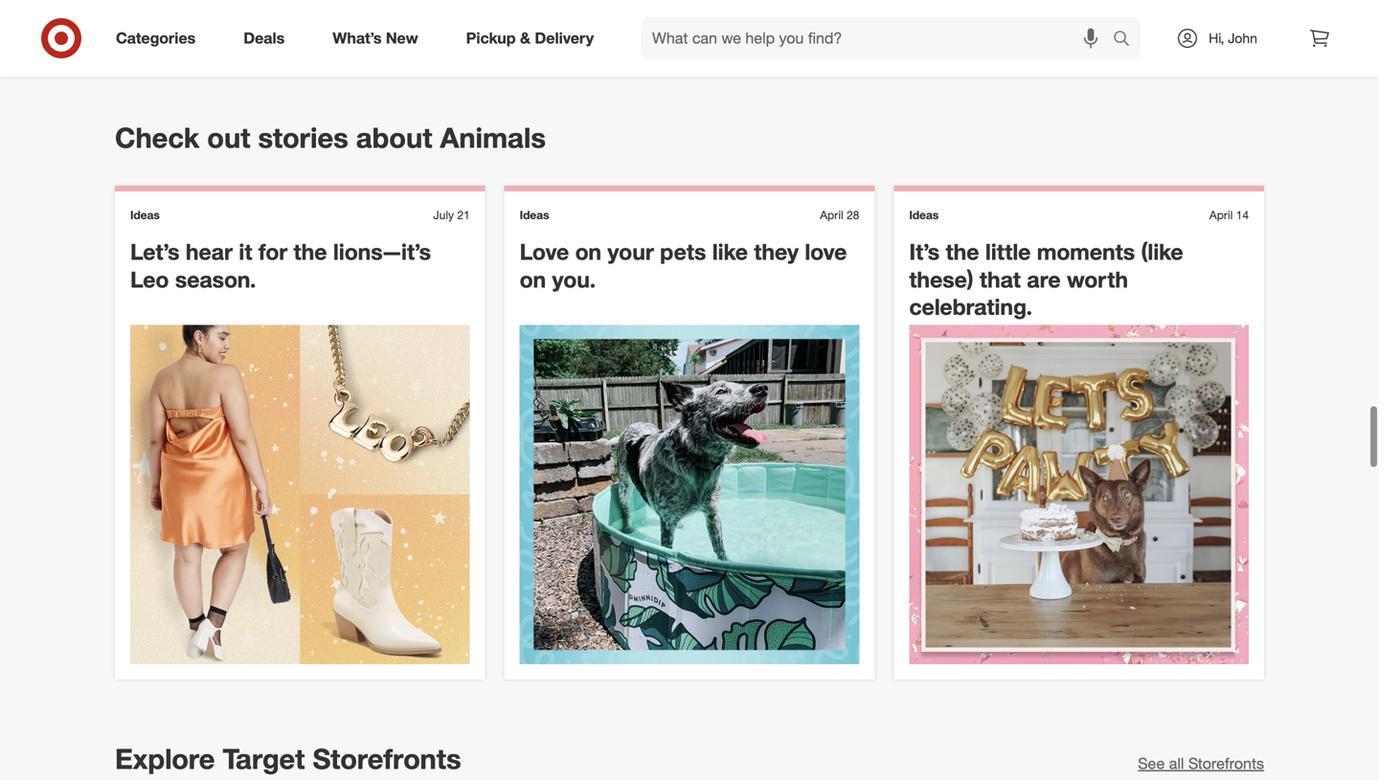 Task type: describe. For each thing, give the bounding box(es) containing it.
(like
[[1142, 239, 1184, 266]]

check out stories about animals
[[115, 121, 546, 155]]

love
[[805, 239, 847, 266]]

leo
[[130, 266, 169, 293]]

all
[[1170, 755, 1185, 774]]

your
[[608, 239, 654, 266]]

let's hear it for the lions—﻿﻿it's leo season. image
[[130, 325, 470, 665]]

deals link
[[227, 17, 309, 59]]

they
[[754, 239, 799, 266]]

ideas for let's hear it for the lions—﻿﻿it's leo season.
[[130, 208, 160, 222]]

love
[[520, 239, 569, 266]]

what's
[[333, 29, 382, 47]]

What can we help you find? suggestions appear below search field
[[641, 17, 1118, 59]]

pickup & delivery link
[[450, 17, 618, 59]]

pets
[[660, 239, 707, 266]]

that
[[980, 266, 1021, 293]]

let's hear it for the lions—﻿﻿it's leo season.
[[130, 239, 431, 293]]

21
[[457, 208, 470, 222]]

search button
[[1105, 17, 1151, 63]]

john
[[1229, 30, 1258, 46]]

0 horizontal spatial on
[[520, 266, 546, 293]]

april 28
[[820, 208, 860, 222]]

moments
[[1037, 239, 1136, 266]]

out
[[207, 121, 251, 155]]

july 21
[[434, 208, 470, 222]]

hi,
[[1209, 30, 1225, 46]]

storefronts for see all storefronts
[[1189, 755, 1265, 774]]

love on your pets like they love on you. image
[[520, 325, 860, 665]]

worth
[[1067, 266, 1129, 293]]

search
[[1105, 31, 1151, 49]]

see all storefronts link
[[1138, 754, 1265, 776]]

see
[[1138, 755, 1165, 774]]

you.
[[552, 266, 596, 293]]

april 14
[[1210, 208, 1249, 222]]

july
[[434, 208, 454, 222]]

what's new
[[333, 29, 418, 47]]

it's the little moments (like these) that are worth celebrating. image
[[910, 325, 1249, 665]]

target
[[223, 743, 305, 777]]

let's
[[130, 239, 180, 266]]

it's the little moments (like these) that are worth celebrating.
[[910, 239, 1184, 321]]

&
[[520, 29, 531, 47]]

for
[[259, 239, 288, 266]]

season.
[[175, 266, 256, 293]]

the inside it's the little moments (like these) that are worth celebrating.
[[946, 239, 980, 266]]

love on your pets like they love on you.
[[520, 239, 847, 293]]

pickup
[[466, 29, 516, 47]]



Task type: vqa. For each thing, say whether or not it's contained in the screenshot.


Task type: locate. For each thing, give the bounding box(es) containing it.
ideas up the 'let's' on the left top
[[130, 208, 160, 222]]

1 horizontal spatial the
[[946, 239, 980, 266]]

on
[[575, 239, 602, 266], [520, 266, 546, 293]]

hi, john
[[1209, 30, 1258, 46]]

what's new link
[[316, 17, 442, 59]]

on down love
[[520, 266, 546, 293]]

on up you.
[[575, 239, 602, 266]]

ideas
[[130, 208, 160, 222], [520, 208, 550, 222], [910, 208, 939, 222]]

0 horizontal spatial april
[[820, 208, 844, 222]]

april left 28
[[820, 208, 844, 222]]

pickup & delivery
[[466, 29, 594, 47]]

stories
[[258, 121, 349, 155]]

animals
[[440, 121, 546, 155]]

2 ideas from the left
[[520, 208, 550, 222]]

categories link
[[100, 17, 220, 59]]

the right for
[[294, 239, 327, 266]]

categories
[[116, 29, 196, 47]]

hear
[[186, 239, 233, 266]]

2 horizontal spatial ideas
[[910, 208, 939, 222]]

3 ideas from the left
[[910, 208, 939, 222]]

ideas for it's the little moments (like these) that are worth celebrating.
[[910, 208, 939, 222]]

celebrating.
[[910, 294, 1033, 321]]

about
[[356, 121, 433, 155]]

april for it's the little moments (like these) that are worth celebrating.
[[1210, 208, 1233, 222]]

the inside 'let's hear it for the lions—﻿﻿it's leo season.'
[[294, 239, 327, 266]]

new
[[386, 29, 418, 47]]

0 horizontal spatial the
[[294, 239, 327, 266]]

1 ideas from the left
[[130, 208, 160, 222]]

28
[[847, 208, 860, 222]]

1 horizontal spatial storefronts
[[1189, 755, 1265, 774]]

1 horizontal spatial on
[[575, 239, 602, 266]]

see all storefronts
[[1138, 755, 1265, 774]]

ideas up it's
[[910, 208, 939, 222]]

explore target storefronts
[[115, 743, 461, 777]]

1 the from the left
[[294, 239, 327, 266]]

deals
[[244, 29, 285, 47]]

april for love on your pets like they love on you.
[[820, 208, 844, 222]]

it
[[239, 239, 252, 266]]

april
[[820, 208, 844, 222], [1210, 208, 1233, 222]]

14
[[1237, 208, 1249, 222]]

check
[[115, 121, 200, 155]]

little
[[986, 239, 1031, 266]]

april left 14
[[1210, 208, 1233, 222]]

storefronts
[[313, 743, 461, 777], [1189, 755, 1265, 774]]

1 april from the left
[[820, 208, 844, 222]]

1 horizontal spatial ideas
[[520, 208, 550, 222]]

2 the from the left
[[946, 239, 980, 266]]

0 horizontal spatial ideas
[[130, 208, 160, 222]]

2 april from the left
[[1210, 208, 1233, 222]]

like
[[713, 239, 748, 266]]

1 horizontal spatial april
[[1210, 208, 1233, 222]]

explore
[[115, 743, 215, 777]]

it's
[[910, 239, 940, 266]]

lions—﻿﻿it's
[[333, 239, 431, 266]]

ideas for love on your pets like they love on you.
[[520, 208, 550, 222]]

0 horizontal spatial storefronts
[[313, 743, 461, 777]]

ideas up love
[[520, 208, 550, 222]]

these)
[[910, 266, 974, 293]]

delivery
[[535, 29, 594, 47]]

the up these)
[[946, 239, 980, 266]]

are
[[1027, 266, 1061, 293]]

the
[[294, 239, 327, 266], [946, 239, 980, 266]]

storefronts for explore target storefronts
[[313, 743, 461, 777]]



